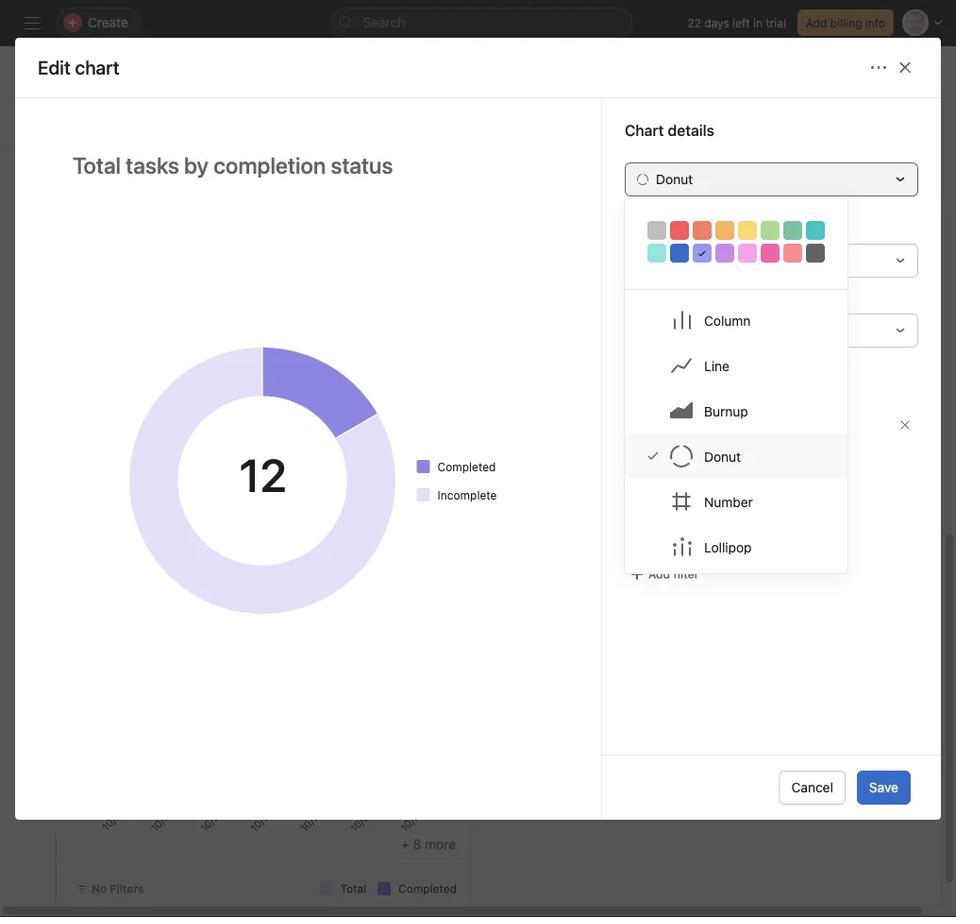 Task type: describe. For each thing, give the bounding box(es) containing it.
+
[[401, 836, 410, 852]]

no
[[92, 882, 107, 895]]

lollipop link
[[625, 524, 848, 570]]

column link
[[625, 298, 848, 343]]

add chart
[[46, 162, 99, 175]]

1 horizontal spatial tt
[[710, 488, 724, 502]]

task for task completion over time
[[69, 603, 98, 619]]

lollipop
[[705, 539, 752, 555]]

edit chart
[[38, 56, 120, 78]]

line link
[[625, 343, 848, 388]]

search list box
[[331, 8, 633, 38]]

1 vertical spatial incomplete
[[438, 488, 497, 502]]

milestone
[[645, 484, 704, 500]]

total
[[341, 882, 367, 895]]

2 horizontal spatial tt
[[739, 87, 753, 100]]

tasks
[[571, 256, 604, 271]]

donut inside dropdown button
[[657, 171, 693, 187]]

1 vertical spatial donut
[[705, 448, 742, 464]]

1 horizontal spatial mw
[[717, 87, 737, 100]]

1 vertical spatial completed
[[438, 460, 496, 473]]

burnup
[[705, 403, 749, 419]]

+ 8 more
[[401, 836, 456, 852]]

add chart button
[[23, 155, 107, 181]]

donut link
[[625, 434, 848, 479]]

over time
[[174, 603, 232, 619]]

add billing info
[[807, 16, 886, 29]]

22
[[688, 16, 702, 29]]

info
[[866, 16, 886, 29]]

22 days left in trial
[[688, 16, 787, 29]]

close image
[[898, 60, 913, 75]]

completion
[[101, 603, 171, 619]]

no filters button
[[68, 876, 153, 902]]

measure
[[625, 291, 679, 307]]

+ 8 more button
[[401, 836, 456, 852]]

filters inside button
[[110, 882, 144, 895]]

trial
[[766, 16, 787, 29]]

cancel
[[792, 780, 834, 795]]

search
[[363, 15, 406, 30]]

Total tasks by completion status text field
[[60, 144, 556, 187]]

task for task type
[[625, 418, 650, 432]]

more actions image
[[872, 60, 887, 75]]

share button
[[767, 80, 830, 107]]

donut button
[[625, 162, 919, 196]]

number
[[705, 494, 754, 509]]

column
[[705, 312, 751, 328]]

0 vertical spatial incomplete
[[360, 402, 419, 415]]



Task type: vqa. For each thing, say whether or not it's contained in the screenshot.
my
no



Task type: locate. For each thing, give the bounding box(es) containing it.
chart
[[71, 162, 99, 175]]

filter
[[674, 568, 700, 581]]

billing
[[831, 16, 863, 29]]

2 vertical spatial completed
[[399, 882, 457, 895]]

filters right no
[[110, 882, 144, 895]]

save button
[[858, 771, 912, 805]]

save
[[870, 780, 899, 795]]

1 horizontal spatial filters
[[625, 378, 669, 396]]

task completion over time
[[69, 603, 232, 619]]

tt up "chart"
[[80, 71, 98, 89]]

mw
[[34, 71, 61, 89], [717, 87, 737, 100]]

group
[[625, 222, 664, 237]]

upcoming
[[503, 256, 567, 271]]

add inside dropdown button
[[649, 568, 671, 581]]

tt right milestone
[[710, 488, 724, 502]]

None text field
[[125, 63, 332, 97]]

add left filter
[[649, 568, 671, 581]]

0 vertical spatial completed
[[360, 374, 418, 387]]

0 horizontal spatial filters
[[110, 882, 144, 895]]

task for task
[[645, 448, 673, 464]]

add left billing
[[807, 16, 828, 29]]

chart details
[[625, 121, 715, 139]]

0 horizontal spatial mw
[[34, 71, 61, 89]]

a button to remove the filter image
[[900, 419, 912, 431]]

number link
[[625, 479, 848, 524]]

1 vertical spatial task
[[645, 448, 673, 464]]

1 horizontal spatial add
[[649, 568, 671, 581]]

0 horizontal spatial tt
[[80, 71, 98, 89]]

search button
[[331, 8, 633, 38]]

1 vertical spatial add
[[46, 162, 68, 175]]

donut down chart details
[[657, 171, 693, 187]]

1 horizontal spatial incomplete
[[438, 488, 497, 502]]

share
[[790, 87, 821, 100]]

add
[[807, 16, 828, 29], [46, 162, 68, 175], [649, 568, 671, 581]]

task down type
[[645, 448, 673, 464]]

tt
[[80, 71, 98, 89], [739, 87, 753, 100], [710, 488, 724, 502]]

left
[[733, 16, 751, 29]]

in
[[754, 16, 763, 29]]

2 vertical spatial task
[[69, 603, 98, 619]]

donut down burnup
[[705, 448, 742, 464]]

days
[[705, 16, 730, 29]]

mw up add chart button
[[34, 71, 61, 89]]

0 vertical spatial donut
[[657, 171, 693, 187]]

cancel button
[[780, 771, 846, 805]]

filters up task type
[[625, 378, 669, 396]]

task type
[[625, 418, 678, 432]]

upcoming tasks by assignee
[[503, 256, 682, 271]]

8
[[413, 836, 422, 852]]

filters
[[625, 378, 669, 396], [110, 882, 144, 895]]

0 horizontal spatial donut
[[657, 171, 693, 187]]

1 horizontal spatial donut
[[705, 448, 742, 464]]

add for add filter
[[649, 568, 671, 581]]

type
[[654, 418, 678, 432]]

add left "chart"
[[46, 162, 68, 175]]

2 vertical spatial add
[[649, 568, 671, 581]]

add billing info button
[[798, 9, 895, 36]]

0 vertical spatial task
[[625, 418, 650, 432]]

by assignee
[[608, 256, 682, 271]]

task left completion
[[69, 603, 98, 619]]

tt left share button
[[739, 87, 753, 100]]

task left type
[[625, 418, 650, 432]]

burnup link
[[625, 388, 848, 434]]

add for add billing info
[[807, 16, 828, 29]]

0 vertical spatial add
[[807, 16, 828, 29]]

0 horizontal spatial incomplete
[[360, 402, 419, 415]]

2 horizontal spatial add
[[807, 16, 828, 29]]

task
[[625, 418, 650, 432], [645, 448, 673, 464], [69, 603, 98, 619]]

donut
[[657, 171, 693, 187], [705, 448, 742, 464]]

add filter
[[649, 568, 700, 581]]

0 horizontal spatial add
[[46, 162, 68, 175]]

incomplete
[[360, 402, 419, 415], [438, 488, 497, 502]]

completed
[[360, 374, 418, 387], [438, 460, 496, 473], [399, 882, 457, 895]]

1 vertical spatial filters
[[110, 882, 144, 895]]

add filter button
[[625, 561, 704, 588]]

no filters
[[92, 882, 144, 895]]

more
[[425, 836, 456, 852]]

0 vertical spatial filters
[[625, 378, 669, 396]]

add for add chart
[[46, 162, 68, 175]]

mw left share button
[[717, 87, 737, 100]]

line
[[705, 358, 730, 373]]



